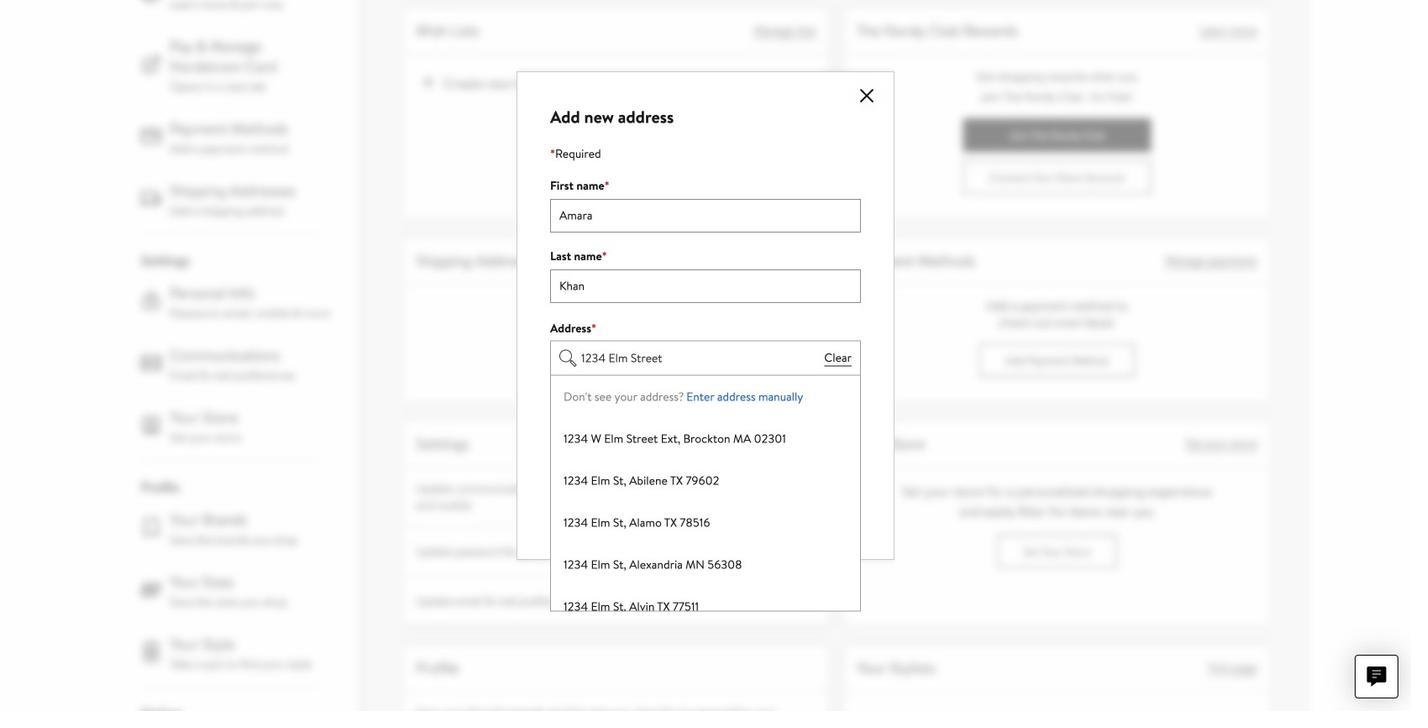 Task type: describe. For each thing, give the bounding box(es) containing it.
large search image
[[560, 348, 577, 368]]



Task type: vqa. For each thing, say whether or not it's contained in the screenshot.
list box
yes



Task type: locate. For each thing, give the bounding box(es) containing it.
list box
[[551, 418, 861, 712]]

None text field
[[550, 199, 861, 233], [550, 270, 861, 303], [582, 341, 825, 376], [550, 199, 861, 233], [550, 270, 861, 303], [582, 341, 825, 376]]

click to close modal image
[[857, 86, 877, 106]]

live chat image
[[1367, 667, 1387, 687]]



